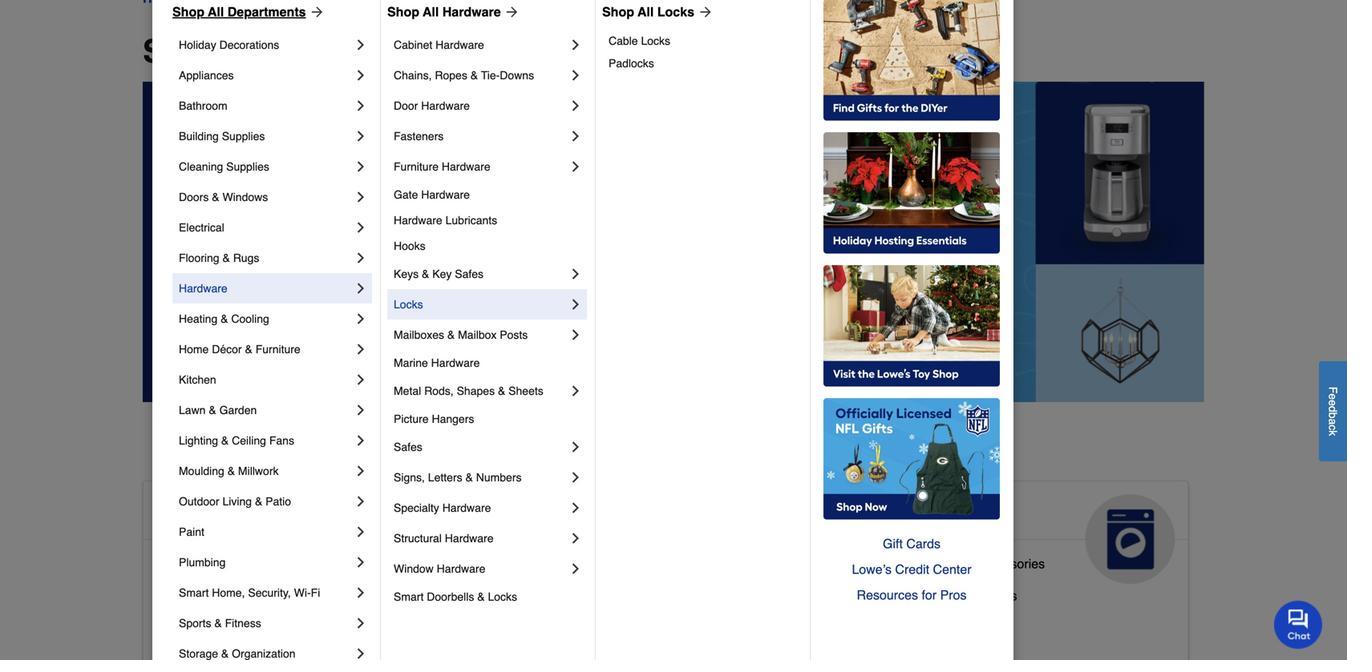 Task type: locate. For each thing, give the bounding box(es) containing it.
departments
[[228, 4, 306, 19], [281, 33, 477, 70]]

& right houses,
[[623, 615, 632, 629]]

1 vertical spatial home
[[280, 501, 342, 527]]

lighting & ceiling fans
[[179, 435, 294, 447]]

smart for smart doorbells & locks
[[394, 591, 424, 604]]

smart
[[179, 587, 209, 600], [394, 591, 424, 604]]

arrow right image
[[306, 4, 325, 20], [501, 4, 520, 20]]

paint
[[179, 526, 204, 539]]

& left the 'tie-'
[[470, 69, 478, 82]]

smart home, security, wi-fi link
[[179, 578, 353, 609]]

fitness
[[225, 617, 261, 630]]

home inside accessible home "link"
[[280, 501, 342, 527]]

electrical
[[179, 221, 224, 234]]

hardware for gate hardware
[[421, 188, 470, 201]]

chevron right image for outdoor living & patio
[[353, 494, 369, 510]]

structural hardware link
[[394, 524, 568, 554]]

visit the lowe's toy shop. image
[[823, 265, 1000, 387]]

smart down window
[[394, 591, 424, 604]]

locks down shop all locks link
[[641, 34, 670, 47]]

0 vertical spatial supplies
[[222, 130, 265, 143]]

chevron right image for structural hardware
[[568, 531, 584, 547]]

moulding & millwork link
[[179, 456, 353, 487]]

appliances up cards
[[871, 501, 991, 527]]

1 horizontal spatial furniture
[[394, 160, 439, 173]]

parts
[[931, 557, 961, 572]]

a
[[1327, 419, 1339, 425]]

resources
[[857, 588, 918, 603]]

smart up sports
[[179, 587, 209, 600]]

lowe's credit center link
[[823, 557, 1000, 583]]

supplies up houses,
[[571, 582, 620, 597]]

picture hangers link
[[394, 407, 584, 432]]

departments for shop all departments
[[228, 4, 306, 19]]

shop
[[143, 33, 223, 70]]

marine hardware link
[[394, 350, 584, 376]]

chevron right image for doors & windows
[[353, 189, 369, 205]]

e up b
[[1327, 400, 1339, 406]]

furniture up gate
[[394, 160, 439, 173]]

chevron right image for electrical
[[353, 220, 369, 236]]

furniture right houses,
[[636, 615, 687, 629]]

accessible inside "link"
[[156, 501, 274, 527]]

& right 'letters' at the bottom left
[[465, 471, 473, 484]]

hardware down 'flooring'
[[179, 282, 227, 295]]

accessible bathroom link
[[156, 553, 277, 585]]

hardware up smart doorbells & locks
[[437, 563, 485, 576]]

arrow right image inside shop all hardware link
[[501, 4, 520, 20]]

plumbing
[[179, 556, 226, 569]]

1 horizontal spatial pet
[[617, 501, 652, 527]]

chevron right image for locks
[[568, 297, 584, 313]]

metal
[[394, 385, 421, 398]]

chevron right image for hardware
[[353, 281, 369, 297]]

1 vertical spatial furniture
[[256, 343, 300, 356]]

gift
[[883, 537, 903, 552]]

furniture inside 'link'
[[636, 615, 687, 629]]

1 arrow right image from the left
[[306, 4, 325, 20]]

locks down window hardware link
[[488, 591, 517, 604]]

ropes
[[435, 69, 467, 82]]

window hardware link
[[394, 554, 568, 585]]

2 vertical spatial furniture
[[636, 615, 687, 629]]

pet beds, houses, & furniture
[[514, 615, 687, 629]]

1 vertical spatial pet
[[514, 615, 533, 629]]

accessible bedroom link
[[156, 585, 273, 617]]

departments for shop all departments
[[281, 33, 477, 70]]

shop up cabinet
[[387, 4, 419, 19]]

& left key
[[422, 268, 429, 281]]

chevron right image for bathroom
[[353, 98, 369, 114]]

keys
[[394, 268, 419, 281]]

metal rods, shapes & sheets
[[394, 385, 543, 398]]

1 accessible from the top
[[156, 501, 274, 527]]

hardware up 'hardware lubricants'
[[421, 188, 470, 201]]

arrow right image up cabinet hardware link
[[501, 4, 520, 20]]

appliances link up chillers
[[858, 482, 1188, 584]]

arrow right image for shop all departments
[[306, 4, 325, 20]]

hardware up chains, ropes & tie-downs
[[436, 38, 484, 51]]

lubricants
[[445, 214, 497, 227]]

fi
[[311, 587, 320, 600]]

safes right key
[[455, 268, 484, 281]]

hardware up cabinet hardware link
[[442, 4, 501, 19]]

signs,
[[394, 471, 425, 484]]

cabinet
[[394, 38, 432, 51]]

& left ceiling
[[221, 435, 229, 447]]

0 horizontal spatial pet
[[514, 615, 533, 629]]

animal & pet care image
[[728, 495, 818, 584]]

1 horizontal spatial smart
[[394, 591, 424, 604]]

2 vertical spatial supplies
[[571, 582, 620, 597]]

0 horizontal spatial furniture
[[256, 343, 300, 356]]

chevron right image for appliances
[[353, 67, 369, 83]]

livestock
[[514, 582, 567, 597]]

0 horizontal spatial safes
[[394, 441, 422, 454]]

cabinet hardware
[[394, 38, 484, 51]]

flooring
[[179, 252, 219, 265]]

doors & windows
[[179, 191, 268, 204]]

shop up cable
[[602, 4, 634, 19]]

chevron right image for flooring & rugs
[[353, 250, 369, 266]]

0 vertical spatial bathroom
[[179, 99, 227, 112]]

pet beds, houses, & furniture link
[[514, 611, 687, 643]]

hardware for specialty hardware
[[442, 502, 491, 515]]

departments up holiday decorations link
[[228, 4, 306, 19]]

hardware down specialty hardware link
[[445, 532, 494, 545]]

locks down keys
[[394, 298, 423, 311]]

chat invite button image
[[1274, 601, 1323, 650]]

cleaning supplies
[[179, 160, 269, 173]]

sports & fitness link
[[179, 609, 353, 639]]

chevron right image for smart home, security, wi-fi
[[353, 585, 369, 601]]

all for shop all departments
[[231, 33, 272, 70]]

chevron right image for specialty hardware
[[568, 500, 584, 516]]

&
[[470, 69, 478, 82], [212, 191, 219, 204], [222, 252, 230, 265], [422, 268, 429, 281], [221, 313, 228, 326], [447, 329, 455, 342], [245, 343, 252, 356], [498, 385, 505, 398], [209, 404, 216, 417], [221, 435, 229, 447], [227, 465, 235, 478], [465, 471, 473, 484], [255, 496, 262, 508], [595, 501, 611, 527], [964, 557, 973, 572], [929, 589, 938, 604], [477, 591, 485, 604], [623, 615, 632, 629], [214, 617, 222, 630], [255, 621, 263, 636]]

0 vertical spatial furniture
[[394, 160, 439, 173]]

& right décor
[[245, 343, 252, 356]]

1 vertical spatial supplies
[[226, 160, 269, 173]]

appliances down holiday
[[179, 69, 234, 82]]

hardware down mailboxes & mailbox posts
[[431, 357, 480, 370]]

all for shop all departments
[[208, 4, 224, 19]]

chevron right image for sports & fitness
[[353, 616, 369, 632]]

arrow right image up the shop all departments
[[306, 4, 325, 20]]

shapes
[[457, 385, 495, 398]]

& right entry
[[255, 621, 263, 636]]

appliances image
[[1085, 495, 1175, 584]]

hardware up hooks
[[394, 214, 442, 227]]

2 horizontal spatial furniture
[[636, 615, 687, 629]]

chevron right image
[[353, 37, 369, 53], [353, 98, 369, 114], [568, 98, 584, 114], [353, 128, 369, 144], [568, 128, 584, 144], [568, 159, 584, 175], [353, 189, 369, 205], [353, 250, 369, 266], [353, 311, 369, 327], [353, 342, 369, 358], [568, 383, 584, 399], [353, 403, 369, 419], [568, 439, 584, 455], [353, 463, 369, 480], [568, 470, 584, 486], [568, 531, 584, 547], [353, 555, 369, 571], [568, 561, 584, 577], [353, 585, 369, 601]]

safes down the picture
[[394, 441, 422, 454]]

smart home, security, wi-fi
[[179, 587, 320, 600]]

0 horizontal spatial appliances link
[[179, 60, 353, 91]]

bathroom up "building" at the left of the page
[[179, 99, 227, 112]]

3 accessible from the top
[[156, 589, 218, 604]]

f e e d b a c k
[[1327, 387, 1339, 436]]

wine
[[942, 589, 971, 604]]

outdoor living & patio link
[[179, 487, 353, 517]]

& left patio
[[255, 496, 262, 508]]

locks inside the cable locks link
[[641, 34, 670, 47]]

accessible entry & home link
[[156, 617, 301, 649]]

picture hangers
[[394, 413, 474, 426]]

4 accessible from the top
[[156, 621, 218, 636]]

gift cards
[[883, 537, 941, 552]]

padlocks
[[609, 57, 654, 70]]

door hardware link
[[394, 91, 568, 121]]

chevron right image for door hardware
[[568, 98, 584, 114]]

departments up door
[[281, 33, 477, 70]]

resources for pros link
[[823, 583, 1000, 609]]

2 shop from the left
[[387, 4, 419, 19]]

0 vertical spatial departments
[[228, 4, 306, 19]]

safes link
[[394, 432, 568, 463]]

hardware down signs, letters & numbers
[[442, 502, 491, 515]]

0 vertical spatial home
[[179, 343, 209, 356]]

accessible for accessible bathroom
[[156, 557, 218, 572]]

shop for shop all hardware
[[387, 4, 419, 19]]

structural hardware
[[394, 532, 494, 545]]

locks link
[[394, 289, 568, 320]]

patio
[[266, 496, 291, 508]]

downs
[[500, 69, 534, 82]]

bathroom up smart home, security, wi-fi
[[221, 557, 277, 572]]

e up d
[[1327, 394, 1339, 400]]

all for shop all locks
[[638, 4, 654, 19]]

moulding
[[179, 465, 224, 478]]

0 horizontal spatial arrow right image
[[306, 4, 325, 20]]

locks up the cable locks link
[[657, 4, 694, 19]]

supplies for cleaning supplies
[[226, 160, 269, 173]]

shop all hardware
[[387, 4, 501, 19]]

livestock supplies link
[[514, 579, 620, 611]]

supplies up windows
[[226, 160, 269, 173]]

holiday
[[179, 38, 216, 51]]

home inside accessible entry & home link
[[267, 621, 301, 636]]

1 shop from the left
[[172, 4, 204, 19]]

chillers
[[974, 589, 1017, 604]]

hardware for marine hardware
[[431, 357, 480, 370]]

all up the cabinet hardware
[[423, 4, 439, 19]]

appliance parts & accessories
[[871, 557, 1045, 572]]

hardware down "ropes"
[[421, 99, 470, 112]]

chevron right image for holiday decorations
[[353, 37, 369, 53]]

furniture
[[394, 160, 439, 173], [256, 343, 300, 356], [636, 615, 687, 629]]

smart doorbells & locks
[[394, 591, 517, 604]]

& right the doors
[[212, 191, 219, 204]]

all down the shop all departments link
[[231, 33, 272, 70]]

plumbing link
[[179, 548, 353, 578]]

locks inside smart doorbells & locks link
[[488, 591, 517, 604]]

1 horizontal spatial shop
[[387, 4, 419, 19]]

chevron right image for plumbing
[[353, 555, 369, 571]]

3 shop from the left
[[602, 4, 634, 19]]

accessible for accessible entry & home
[[156, 621, 218, 636]]

all up holiday decorations
[[208, 4, 224, 19]]

livestock supplies
[[514, 582, 620, 597]]

2 arrow right image from the left
[[501, 4, 520, 20]]

shop
[[172, 4, 204, 19], [387, 4, 419, 19], [602, 4, 634, 19]]

0 vertical spatial pet
[[617, 501, 652, 527]]

paint link
[[179, 517, 353, 548]]

& left cooling
[[221, 313, 228, 326]]

holiday hosting essentials. image
[[823, 132, 1000, 254]]

furniture down heating & cooling link
[[256, 343, 300, 356]]

chevron right image
[[568, 37, 584, 53], [353, 67, 369, 83], [568, 67, 584, 83], [353, 159, 369, 175], [353, 220, 369, 236], [568, 266, 584, 282], [353, 281, 369, 297], [568, 297, 584, 313], [568, 327, 584, 343], [353, 372, 369, 388], [353, 433, 369, 449], [353, 494, 369, 510], [568, 500, 584, 516], [353, 524, 369, 540], [353, 616, 369, 632], [353, 646, 369, 661]]

accessible entry & home
[[156, 621, 301, 636]]

chevron right image for metal rods, shapes & sheets
[[568, 383, 584, 399]]

hardware down fasteners link
[[442, 160, 490, 173]]

gate hardware link
[[394, 182, 584, 208]]

arrow right image inside the shop all departments link
[[306, 4, 325, 20]]

accessories
[[976, 557, 1045, 572]]

millwork
[[238, 465, 279, 478]]

1 vertical spatial departments
[[281, 33, 477, 70]]

1 vertical spatial appliances link
[[858, 482, 1188, 584]]

hooks
[[394, 240, 426, 253]]

chevron right image for furniture hardware
[[568, 159, 584, 175]]

signs, letters & numbers
[[394, 471, 522, 484]]

shop up holiday
[[172, 4, 204, 19]]

safes
[[455, 268, 484, 281], [394, 441, 422, 454]]

2 e from the top
[[1327, 400, 1339, 406]]

2 vertical spatial home
[[267, 621, 301, 636]]

all up cable locks
[[638, 4, 654, 19]]

0 horizontal spatial appliances
[[179, 69, 234, 82]]

1 horizontal spatial appliances
[[871, 501, 991, 527]]

gate hardware
[[394, 188, 470, 201]]

appliances link down decorations
[[179, 60, 353, 91]]

1 horizontal spatial safes
[[455, 268, 484, 281]]

enjoy savings year-round. no matter what you're shopping for, find what you need at a great price. image
[[143, 82, 1204, 402]]

0 horizontal spatial smart
[[179, 587, 209, 600]]

0 vertical spatial safes
[[455, 268, 484, 281]]

1 horizontal spatial arrow right image
[[501, 4, 520, 20]]

supplies for building supplies
[[222, 130, 265, 143]]

2 accessible from the top
[[156, 557, 218, 572]]

0 horizontal spatial shop
[[172, 4, 204, 19]]

2 horizontal spatial shop
[[602, 4, 634, 19]]

1 vertical spatial appliances
[[871, 501, 991, 527]]

supplies up cleaning supplies
[[222, 130, 265, 143]]

heating
[[179, 313, 218, 326]]

& right animal
[[595, 501, 611, 527]]

appliances
[[179, 69, 234, 82], [871, 501, 991, 527]]



Task type: vqa. For each thing, say whether or not it's contained in the screenshot.
An Icon Of A Car With The Tailgate Open.
no



Task type: describe. For each thing, give the bounding box(es) containing it.
& left sheets
[[498, 385, 505, 398]]

accessible for accessible home
[[156, 501, 274, 527]]

mailbox
[[458, 329, 497, 342]]

chevron right image for cleaning supplies
[[353, 159, 369, 175]]

outdoor
[[179, 496, 219, 508]]

& left "pros"
[[929, 589, 938, 604]]

chevron right image for cabinet hardware
[[568, 37, 584, 53]]

mailboxes & mailbox posts
[[394, 329, 528, 342]]

holiday decorations link
[[179, 30, 353, 60]]

shop all departments
[[143, 33, 477, 70]]

1 e from the top
[[1327, 394, 1339, 400]]

specialty hardware link
[[394, 493, 568, 524]]

for
[[922, 588, 937, 603]]

chevron right image for heating & cooling
[[353, 311, 369, 327]]

pros
[[940, 588, 967, 603]]

fans
[[269, 435, 294, 447]]

& inside animal & pet care
[[595, 501, 611, 527]]

beverage & wine chillers link
[[871, 585, 1017, 617]]

chevron right image for safes
[[568, 439, 584, 455]]

& down accessible bedroom link
[[214, 617, 222, 630]]

outdoor living & patio
[[179, 496, 291, 508]]

gift cards link
[[823, 532, 1000, 557]]

shop for shop all departments
[[172, 4, 204, 19]]

sports & fitness
[[179, 617, 261, 630]]

1 vertical spatial safes
[[394, 441, 422, 454]]

specialty hardware
[[394, 502, 491, 515]]

cleaning
[[179, 160, 223, 173]]

chevron right image for mailboxes & mailbox posts
[[568, 327, 584, 343]]

pet inside 'link'
[[514, 615, 533, 629]]

fasteners
[[394, 130, 444, 143]]

kitchen link
[[179, 365, 353, 395]]

home décor & furniture link
[[179, 334, 353, 365]]

arrow right image for shop all hardware
[[501, 4, 520, 20]]

d
[[1327, 406, 1339, 413]]

accessible home
[[156, 501, 342, 527]]

chevron right image for lighting & ceiling fans
[[353, 433, 369, 449]]

smart for smart home, security, wi-fi
[[179, 587, 209, 600]]

houses,
[[573, 615, 620, 629]]

security,
[[248, 587, 291, 600]]

appliance parts & accessories link
[[871, 553, 1045, 585]]

building
[[179, 130, 219, 143]]

chevron right image for paint
[[353, 524, 369, 540]]

chevron right image for moulding & millwork
[[353, 463, 369, 480]]

appliance
[[871, 557, 927, 572]]

animal & pet care link
[[501, 482, 831, 584]]

& right parts
[[964, 557, 973, 572]]

& left mailbox
[[447, 329, 455, 342]]

chevron right image for kitchen
[[353, 372, 369, 388]]

chevron right image for fasteners
[[568, 128, 584, 144]]

accessible home image
[[371, 495, 461, 584]]

cable locks
[[609, 34, 670, 47]]

b
[[1327, 413, 1339, 419]]

hangers
[[432, 413, 474, 426]]

1 vertical spatial bathroom
[[221, 557, 277, 572]]

rods,
[[424, 385, 454, 398]]

& down window hardware link
[[477, 591, 485, 604]]

shop for shop all locks
[[602, 4, 634, 19]]

home inside home décor & furniture link
[[179, 343, 209, 356]]

key
[[432, 268, 452, 281]]

care
[[514, 527, 564, 552]]

chevron right image for window hardware
[[568, 561, 584, 577]]

accessible home link
[[144, 482, 474, 584]]

smart doorbells & locks link
[[394, 585, 584, 610]]

& left millwork
[[227, 465, 235, 478]]

lawn & garden
[[179, 404, 257, 417]]

holiday decorations
[[179, 38, 279, 51]]

lawn
[[179, 404, 206, 417]]

bathroom link
[[179, 91, 353, 121]]

center
[[933, 562, 971, 577]]

building supplies
[[179, 130, 265, 143]]

décor
[[212, 343, 242, 356]]

accessible for accessible bedroom
[[156, 589, 218, 604]]

cards
[[906, 537, 941, 552]]

doorbells
[[427, 591, 474, 604]]

chevron right image for keys & key safes
[[568, 266, 584, 282]]

marine
[[394, 357, 428, 370]]

0 vertical spatial appliances
[[179, 69, 234, 82]]

building supplies link
[[179, 121, 353, 152]]

electrical link
[[179, 212, 353, 243]]

bathroom inside 'link'
[[179, 99, 227, 112]]

window hardware
[[394, 563, 485, 576]]

ceiling
[[232, 435, 266, 447]]

door hardware
[[394, 99, 470, 112]]

rugs
[[233, 252, 259, 265]]

locks inside locks link
[[394, 298, 423, 311]]

& left rugs
[[222, 252, 230, 265]]

hardware for cabinet hardware
[[436, 38, 484, 51]]

accessible bathroom
[[156, 557, 277, 572]]

beverage
[[871, 589, 926, 604]]

garden
[[219, 404, 257, 417]]

all for shop all hardware
[[423, 4, 439, 19]]

chevron right image for chains, ropes & tie-downs
[[568, 67, 584, 83]]

fasteners link
[[394, 121, 568, 152]]

supplies for livestock supplies
[[571, 582, 620, 597]]

wi-
[[294, 587, 311, 600]]

flooring & rugs
[[179, 252, 259, 265]]

shop all locks link
[[602, 2, 714, 22]]

resources for pros
[[857, 588, 967, 603]]

structural
[[394, 532, 442, 545]]

pet inside animal & pet care
[[617, 501, 652, 527]]

arrow right image
[[694, 4, 714, 20]]

chevron right image for lawn & garden
[[353, 403, 369, 419]]

0 vertical spatial appliances link
[[179, 60, 353, 91]]

lighting
[[179, 435, 218, 447]]

chevron right image for signs, letters & numbers
[[568, 470, 584, 486]]

f e e d b a c k button
[[1319, 361, 1347, 462]]

hardware for furniture hardware
[[442, 160, 490, 173]]

find gifts for the diyer. image
[[823, 0, 1000, 121]]

& right the lawn
[[209, 404, 216, 417]]

heating & cooling
[[179, 313, 269, 326]]

chevron right image for building supplies
[[353, 128, 369, 144]]

hardware for structural hardware
[[445, 532, 494, 545]]

keys & key safes
[[394, 268, 484, 281]]

c
[[1327, 425, 1339, 431]]

chevron right image for home décor & furniture
[[353, 342, 369, 358]]

doors
[[179, 191, 209, 204]]

locks inside shop all locks link
[[657, 4, 694, 19]]

door
[[394, 99, 418, 112]]

keys & key safes link
[[394, 259, 568, 289]]

hardware for door hardware
[[421, 99, 470, 112]]

officially licensed n f l gifts. shop now. image
[[823, 399, 1000, 520]]

mailboxes
[[394, 329, 444, 342]]

flooring & rugs link
[[179, 243, 353, 273]]

hooks link
[[394, 233, 584, 259]]

lawn & garden link
[[179, 395, 353, 426]]

hardware for window hardware
[[437, 563, 485, 576]]

chains,
[[394, 69, 432, 82]]

doors & windows link
[[179, 182, 353, 212]]

hardware lubricants
[[394, 214, 497, 227]]

cable locks link
[[609, 30, 799, 52]]

1 horizontal spatial appliances link
[[858, 482, 1188, 584]]

beds,
[[536, 615, 569, 629]]

cable
[[609, 34, 638, 47]]



